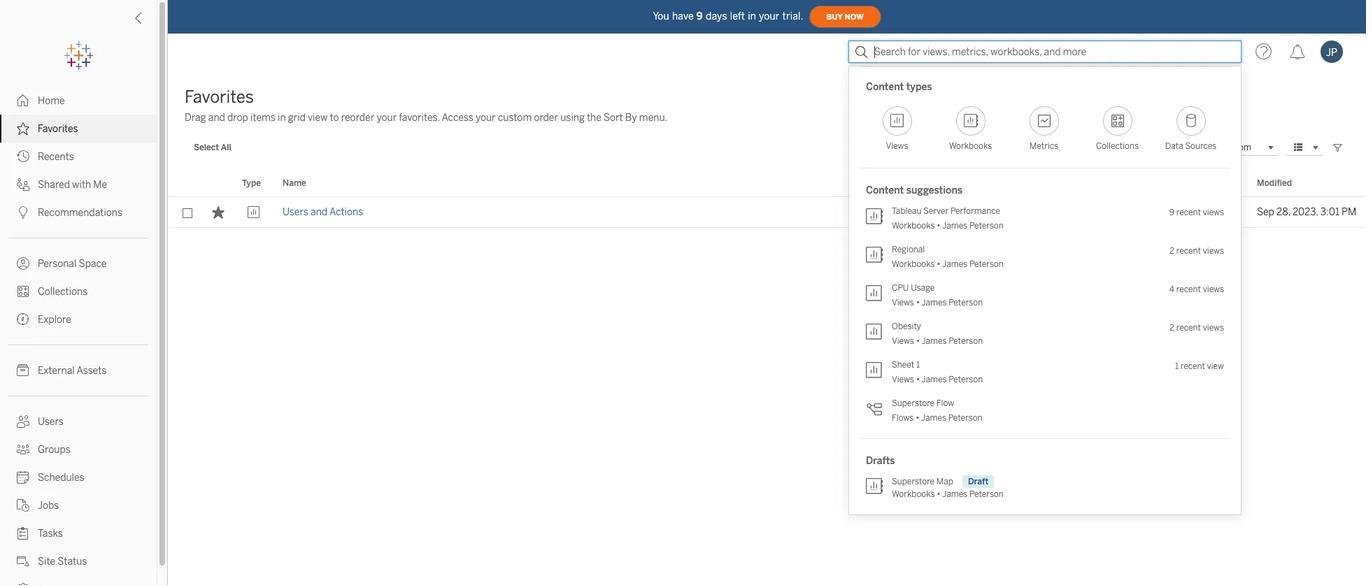Task type: locate. For each thing, give the bounding box(es) containing it.
by text only_f5he34f image left recents
[[17, 150, 29, 163]]

trial.
[[783, 10, 804, 22]]

peterson inside superstore flow flows • james peterson
[[948, 413, 983, 423]]

9 down data
[[1170, 207, 1175, 217]]

1 superstore from the top
[[892, 399, 935, 409]]

favorites inside 'favorites drag and drop items in grid view to reorder your favorites. access your custom order using the sort by menu.'
[[185, 87, 254, 107]]

superstore up flows
[[892, 399, 935, 409]]

by text only_f5he34f image left home
[[17, 94, 29, 107]]

2 down 4
[[1170, 323, 1175, 333]]

1 vertical spatial favorites
[[38, 123, 78, 135]]

1 vertical spatial views • james peterson
[[892, 336, 983, 346]]

tableau
[[892, 206, 922, 216]]

by text only_f5he34f image inside the favorites link
[[17, 122, 29, 135]]

2 recent views up the 4 recent views
[[1170, 246, 1224, 256]]

content left types
[[866, 81, 904, 93]]

6 by text only_f5he34f image from the top
[[17, 444, 29, 456]]

workbooks • james peterson
[[892, 221, 1004, 231], [892, 260, 1004, 269], [892, 490, 1004, 499]]

2 vertical spatial content
[[866, 185, 904, 197]]

collections down personal
[[38, 286, 88, 298]]

james inside row
[[1168, 206, 1197, 218]]

0 horizontal spatial view
[[308, 112, 328, 124]]

0 vertical spatial content
[[866, 81, 904, 93]]

1 vertical spatial collections link
[[0, 278, 157, 306]]

by text only_f5he34f image inside 'site status' link
[[17, 555, 29, 568]]

in right left
[[748, 10, 756, 22]]

0 horizontal spatial users
[[38, 416, 64, 428]]

views • james peterson for usage
[[892, 298, 983, 308]]

• for obesity
[[916, 336, 920, 346]]

1 vertical spatial view
[[1207, 361, 1224, 371]]

4
[[1170, 284, 1175, 294]]

grid
[[168, 171, 1366, 586]]

buy now
[[827, 12, 864, 21]]

home
[[38, 95, 65, 107]]

sep 28, 2023, 3:01 pm
[[1257, 206, 1357, 218]]

collections link
[[1081, 97, 1154, 160], [0, 278, 157, 306]]

content left type:
[[1024, 143, 1055, 153]]

0 vertical spatial sort
[[604, 112, 623, 124]]

data sources
[[1165, 141, 1217, 151]]

by text only_f5he34f image up groups link
[[17, 416, 29, 428]]

me
[[93, 179, 107, 191]]

james for obesity
[[922, 336, 947, 346]]

content type:
[[1024, 143, 1077, 153]]

1 horizontal spatial users
[[283, 206, 308, 218]]

1 views • james peterson from the top
[[892, 298, 983, 308]]

2 views from the top
[[1203, 246, 1224, 256]]

1 vertical spatial workbooks • james peterson
[[892, 260, 1004, 269]]

by text only_f5he34f image inside 'recents' link
[[17, 150, 29, 163]]

sort by:
[[1180, 143, 1211, 153]]

0 vertical spatial 2 recent views
[[1170, 246, 1224, 256]]

by text only_f5he34f image for explore
[[17, 313, 29, 326]]

views • james peterson down usage
[[892, 298, 983, 308]]

1 vertical spatial in
[[278, 112, 286, 124]]

0 vertical spatial collections link
[[1081, 97, 1154, 160]]

by text only_f5he34f image inside external assets link
[[17, 364, 29, 377]]

your
[[759, 10, 780, 22], [377, 112, 397, 124], [476, 112, 496, 124]]

by text only_f5he34f image inside groups link
[[17, 444, 29, 456]]

by text only_f5he34f image for groups
[[17, 444, 29, 456]]

collections link down personal space
[[0, 278, 157, 306]]

3 by text only_f5he34f image from the top
[[17, 206, 29, 219]]

favorites drag and drop items in grid view to reorder your favorites. access your custom order using the sort by menu.
[[185, 87, 668, 124]]

by text only_f5he34f image left external
[[17, 364, 29, 377]]

workbooks • james peterson for regional
[[892, 260, 1004, 269]]

by text only_f5he34f image up 'recents' link
[[17, 122, 29, 135]]

by text only_f5he34f image
[[17, 122, 29, 135], [17, 150, 29, 163], [17, 206, 29, 219], [17, 364, 29, 377], [17, 416, 29, 428], [17, 472, 29, 484], [17, 499, 29, 512]]

by text only_f5he34f image left personal
[[17, 257, 29, 270]]

by text only_f5he34f image inside users 'link'
[[17, 416, 29, 428]]

users and actions
[[283, 206, 363, 218]]

your right access
[[476, 112, 496, 124]]

favorites up recents
[[38, 123, 78, 135]]

explore link
[[0, 306, 157, 334]]

your right reorder
[[377, 112, 397, 124]]

2 vertical spatial workbooks • james peterson
[[892, 490, 1004, 499]]

favorites.
[[399, 112, 440, 124]]

views for tableau server performance
[[1203, 207, 1224, 217]]

by text only_f5he34f image inside jobs link
[[17, 499, 29, 512]]

2 2 from the top
[[1170, 323, 1175, 333]]

by text only_f5he34f image down personal space link
[[17, 285, 29, 298]]

users and actions link
[[283, 197, 363, 228]]

by text only_f5he34f image inside the schedules link
[[17, 472, 29, 484]]

0 vertical spatial users
[[283, 206, 308, 218]]

0 vertical spatial 9
[[697, 10, 703, 22]]

1 vertical spatial 2 recent views
[[1170, 323, 1224, 333]]

to
[[330, 112, 339, 124]]

1 vertical spatial 2
[[1170, 323, 1175, 333]]

by text only_f5he34f image left explore
[[17, 313, 29, 326]]

views
[[1203, 207, 1224, 217], [1203, 246, 1224, 256], [1203, 284, 1224, 294], [1203, 323, 1224, 333]]

1 workbooks • james peterson from the top
[[892, 221, 1004, 231]]

1 views from the top
[[1203, 207, 1224, 217]]

2 views • james peterson from the top
[[892, 336, 983, 346]]

0 horizontal spatial in
[[278, 112, 286, 124]]

by text only_f5he34f image inside personal space link
[[17, 257, 29, 270]]

by text only_f5he34f image inside shared with me link
[[17, 178, 29, 191]]

3 views • james peterson from the top
[[892, 375, 983, 385]]

your left trial.
[[759, 10, 780, 22]]

5 by text only_f5he34f image from the top
[[17, 416, 29, 428]]

users inside 'link'
[[38, 416, 64, 428]]

by text only_f5he34f image down 'site status' link
[[17, 583, 29, 586]]

views • james peterson up flow
[[892, 375, 983, 385]]

recent for server
[[1177, 207, 1201, 217]]

by text only_f5he34f image for jobs
[[17, 499, 29, 512]]

7 by text only_f5he34f image from the top
[[17, 499, 29, 512]]

views left sep
[[1203, 207, 1224, 217]]

workbooks • james peterson down map
[[892, 490, 1004, 499]]

4 by text only_f5he34f image from the top
[[17, 285, 29, 298]]

by text only_f5he34f image for home
[[17, 94, 29, 107]]

superstore left map
[[892, 477, 935, 487]]

sort inside 'favorites drag and drop items in grid view to reorder your favorites. access your custom order using the sort by menu.'
[[604, 112, 623, 124]]

9
[[697, 10, 703, 22], [1170, 207, 1175, 217]]

sort left the by:
[[1180, 143, 1197, 153]]

1 by text only_f5he34f image from the top
[[17, 122, 29, 135]]

0 horizontal spatial favorites
[[38, 123, 78, 135]]

0 vertical spatial workbooks • james peterson
[[892, 221, 1004, 231]]

collections right type:
[[1096, 141, 1139, 151]]

sort
[[604, 112, 623, 124], [1180, 143, 1197, 153]]

views • james peterson down obesity
[[892, 336, 983, 346]]

favorites up drop
[[185, 87, 254, 107]]

0 horizontal spatial sort
[[604, 112, 623, 124]]

content for content types
[[866, 81, 904, 93]]

0 horizontal spatial 9
[[697, 10, 703, 22]]

users down name
[[283, 206, 308, 218]]

workbooks for superstore map
[[892, 490, 935, 499]]

peterson
[[1199, 206, 1239, 218], [970, 221, 1004, 231], [970, 260, 1004, 269], [949, 298, 983, 308], [949, 336, 983, 346], [949, 375, 983, 385], [948, 413, 983, 423], [970, 490, 1004, 499]]

0 horizontal spatial collections
[[38, 286, 88, 298]]

1 horizontal spatial collections
[[1096, 141, 1139, 151]]

regional
[[892, 245, 925, 255]]

views right 4
[[1203, 284, 1224, 294]]

james
[[1168, 206, 1197, 218], [942, 221, 968, 231], [942, 260, 968, 269], [922, 298, 947, 308], [922, 336, 947, 346], [922, 375, 947, 385], [921, 413, 946, 423], [942, 490, 968, 499]]

modified
[[1257, 178, 1292, 188]]

drop
[[227, 112, 248, 124]]

2 up 4
[[1170, 246, 1175, 256]]

collections
[[1096, 141, 1139, 151], [38, 286, 88, 298]]

views down the cpu
[[892, 298, 914, 308]]

• inside superstore flow flows • james peterson
[[916, 413, 920, 423]]

views
[[886, 141, 908, 151], [892, 298, 914, 308], [892, 336, 914, 346], [892, 375, 914, 385]]

james for regional
[[942, 260, 968, 269]]

by text only_f5he34f image
[[17, 94, 29, 107], [17, 178, 29, 191], [17, 257, 29, 270], [17, 285, 29, 298], [17, 313, 29, 326], [17, 444, 29, 456], [17, 527, 29, 540], [17, 555, 29, 568], [17, 583, 29, 586]]

external
[[38, 365, 75, 377]]

8 by text only_f5he34f image from the top
[[17, 555, 29, 568]]

and left actions
[[311, 206, 327, 218]]

workbooks • james peterson up usage
[[892, 260, 1004, 269]]

0 vertical spatial views • james peterson
[[892, 298, 983, 308]]

and
[[208, 112, 225, 124], [311, 206, 327, 218]]

name
[[283, 178, 306, 188]]

site status
[[38, 556, 87, 568]]

by text only_f5he34f image inside recommendations link
[[17, 206, 29, 219]]

and left drop
[[208, 112, 225, 124]]

1 horizontal spatial and
[[311, 206, 327, 218]]

by text only_f5he34f image for tasks
[[17, 527, 29, 540]]

2 workbooks • james peterson from the top
[[892, 260, 1004, 269]]

content up tableau
[[866, 185, 904, 197]]

2 for views • james peterson
[[1170, 323, 1175, 333]]

3 workbooks • james peterson from the top
[[892, 490, 1004, 499]]

data sources link
[[1154, 97, 1228, 160]]

views down sheet
[[892, 375, 914, 385]]

workbooks down tableau
[[892, 221, 935, 231]]

2 recent views down the 4 recent views
[[1170, 323, 1224, 333]]

by text only_f5he34f image left 'tasks'
[[17, 527, 29, 540]]

in inside 'favorites drag and drop items in grid view to reorder your favorites. access your custom order using the sort by menu.'
[[278, 112, 286, 124]]

9 recent views
[[1170, 207, 1224, 217]]

9 left days
[[697, 10, 703, 22]]

by text only_f5he34f image for personal space
[[17, 257, 29, 270]]

1 2 from the top
[[1170, 246, 1175, 256]]

sheet 1
[[892, 360, 920, 370]]

by text only_f5he34f image inside home "link"
[[17, 94, 29, 107]]

by text only_f5he34f image inside explore link
[[17, 313, 29, 326]]

views up 1 recent view
[[1203, 323, 1224, 333]]

grid containing users and actions
[[168, 171, 1366, 586]]

2 horizontal spatial your
[[759, 10, 780, 22]]

1 2 recent views from the top
[[1170, 246, 1224, 256]]

in
[[748, 10, 756, 22], [278, 112, 286, 124]]

1 vertical spatial content
[[1024, 143, 1055, 153]]

by text only_f5he34f image left site
[[17, 555, 29, 568]]

content suggestions
[[866, 185, 963, 197]]

2 vertical spatial views • james peterson
[[892, 375, 983, 385]]

• for tableau server performance
[[937, 221, 941, 231]]

by text only_f5he34f image left recommendations
[[17, 206, 29, 219]]

collections inside search results "list box"
[[1096, 141, 1139, 151]]

5 by text only_f5he34f image from the top
[[17, 313, 29, 326]]

0 vertical spatial in
[[748, 10, 756, 22]]

row
[[168, 197, 1366, 228]]

drag
[[185, 112, 206, 124]]

1 horizontal spatial 9
[[1170, 207, 1175, 217]]

james for cpu usage
[[922, 298, 947, 308]]

3 views from the top
[[1203, 284, 1224, 294]]

views down obesity
[[892, 336, 914, 346]]

1
[[916, 360, 920, 370], [1175, 361, 1179, 371]]

1 vertical spatial users
[[38, 416, 64, 428]]

0 vertical spatial 2
[[1170, 246, 1175, 256]]

2 recent views for workbooks • james peterson
[[1170, 246, 1224, 256]]

0 horizontal spatial and
[[208, 112, 225, 124]]

4 recent views
[[1170, 284, 1224, 294]]

by text only_f5he34f image left schedules
[[17, 472, 29, 484]]

2 2 recent views from the top
[[1170, 323, 1224, 333]]

external assets
[[38, 365, 107, 377]]

workbooks • james peterson down tableau server performance
[[892, 221, 1004, 231]]

workbooks for tableau server performance
[[892, 221, 935, 231]]

0 vertical spatial superstore
[[892, 399, 935, 409]]

superstore inside superstore flow flows • james peterson
[[892, 399, 935, 409]]

peterson for sheet 1
[[949, 375, 983, 385]]

1 horizontal spatial view
[[1207, 361, 1224, 371]]

in left grid
[[278, 112, 286, 124]]

sources
[[1185, 141, 1217, 151]]

1 vertical spatial collections
[[38, 286, 88, 298]]

tableau server performance
[[892, 206, 1000, 216]]

2 recent views
[[1170, 246, 1224, 256], [1170, 323, 1224, 333]]

peterson for regional
[[970, 260, 1004, 269]]

7 by text only_f5he34f image from the top
[[17, 527, 29, 540]]

by text only_f5he34f image left jobs
[[17, 499, 29, 512]]

menu.
[[639, 112, 668, 124]]

by text only_f5he34f image for external assets
[[17, 364, 29, 377]]

views link
[[860, 97, 934, 160]]

2 by text only_f5he34f image from the top
[[17, 150, 29, 163]]

views down james peterson link
[[1203, 246, 1224, 256]]

1 vertical spatial sort
[[1180, 143, 1197, 153]]

superstore for superstore map
[[892, 477, 935, 487]]

2 superstore from the top
[[892, 477, 935, 487]]

users for users and actions
[[283, 206, 308, 218]]

grid
[[288, 112, 306, 124]]

collections link right type:
[[1081, 97, 1154, 160]]

views • james peterson
[[892, 298, 983, 308], [892, 336, 983, 346], [892, 375, 983, 385]]

0 vertical spatial favorites
[[185, 87, 254, 107]]

1 by text only_f5he34f image from the top
[[17, 94, 29, 107]]

1 vertical spatial superstore
[[892, 477, 935, 487]]

1 vertical spatial 9
[[1170, 207, 1175, 217]]

sort left by
[[604, 112, 623, 124]]

superstore flow flows • james peterson
[[892, 399, 983, 423]]

2
[[1170, 246, 1175, 256], [1170, 323, 1175, 333]]

workbooks down 'regional'
[[892, 260, 935, 269]]

you
[[653, 10, 669, 22]]

workbooks down superstore map
[[892, 490, 935, 499]]

0 horizontal spatial collections link
[[0, 278, 157, 306]]

jobs
[[38, 500, 59, 512]]

6 by text only_f5he34f image from the top
[[17, 472, 29, 484]]

2023,
[[1293, 206, 1318, 218]]

by text only_f5he34f image left "groups"
[[17, 444, 29, 456]]

by text only_f5he34f image left the shared
[[17, 178, 29, 191]]

recommendations link
[[0, 199, 157, 227]]

3 by text only_f5he34f image from the top
[[17, 257, 29, 270]]

peterson for superstore map
[[970, 490, 1004, 499]]

users up "groups"
[[38, 416, 64, 428]]

by text only_f5he34f image inside tasks link
[[17, 527, 29, 540]]

favorites
[[185, 87, 254, 107], [38, 123, 78, 135]]

1 horizontal spatial collections link
[[1081, 97, 1154, 160]]

james peterson link
[[1168, 197, 1239, 228]]

0 vertical spatial and
[[208, 112, 225, 124]]

users
[[283, 206, 308, 218], [38, 416, 64, 428]]

cpu
[[892, 283, 909, 293]]

favorites inside main navigation. press the up and down arrow keys to access links. element
[[38, 123, 78, 135]]

4 views from the top
[[1203, 323, 1224, 333]]

shared with me link
[[0, 171, 157, 199]]

favorites for favorites
[[38, 123, 78, 135]]

workbooks • james peterson for superstore map
[[892, 490, 1004, 499]]

peterson for tableau server performance
[[970, 221, 1004, 231]]

2 by text only_f5he34f image from the top
[[17, 178, 29, 191]]

views for obesity
[[1203, 323, 1224, 333]]

0 vertical spatial collections
[[1096, 141, 1139, 151]]

groups link
[[0, 436, 157, 464]]

workbooks up suggestions at the right
[[949, 141, 992, 151]]

status
[[58, 556, 87, 568]]

0 vertical spatial view
[[308, 112, 328, 124]]

1 horizontal spatial in
[[748, 10, 756, 22]]

1 vertical spatial and
[[311, 206, 327, 218]]

james peterson
[[1168, 206, 1239, 218]]

4 by text only_f5he34f image from the top
[[17, 364, 29, 377]]

1 recent view
[[1175, 361, 1224, 371]]

1 horizontal spatial favorites
[[185, 87, 254, 107]]



Task type: describe. For each thing, give the bounding box(es) containing it.
• for regional
[[937, 260, 941, 269]]

recents link
[[0, 143, 157, 171]]

9 by text only_f5he34f image from the top
[[17, 583, 29, 586]]

explore
[[38, 314, 71, 326]]

9 inside search results "list box"
[[1170, 207, 1175, 217]]

by text only_f5he34f image for collections
[[17, 285, 29, 298]]

2 for workbooks • james peterson
[[1170, 246, 1175, 256]]

performance
[[951, 206, 1000, 216]]

metrics link
[[1007, 97, 1081, 160]]

peterson for cpu usage
[[949, 298, 983, 308]]

tasks
[[38, 528, 63, 540]]

and inside 'favorites drag and drop items in grid view to reorder your favorites. access your custom order using the sort by menu.'
[[208, 112, 225, 124]]

suggestions
[[906, 185, 963, 197]]

shared
[[38, 179, 70, 191]]

recommendations
[[38, 207, 122, 219]]

flows
[[892, 413, 914, 423]]

james for sheet 1
[[922, 375, 947, 385]]

order
[[534, 112, 558, 124]]

• for superstore map
[[937, 490, 941, 499]]

type:
[[1056, 143, 1077, 153]]

views for sheet 1
[[892, 375, 914, 385]]

the
[[587, 112, 602, 124]]

views for cpu usage
[[892, 298, 914, 308]]

sep
[[1257, 206, 1275, 218]]

all
[[221, 143, 231, 153]]

you have 9 days left in your trial.
[[653, 10, 804, 22]]

views for obesity
[[892, 336, 914, 346]]

recent for usage
[[1177, 284, 1201, 294]]

by text only_f5he34f image for users
[[17, 416, 29, 428]]

personal space link
[[0, 250, 157, 278]]

actions
[[329, 206, 363, 218]]

james for superstore map
[[942, 490, 968, 499]]

view inside 'favorites drag and drop items in grid view to reorder your favorites. access your custom order using the sort by menu.'
[[308, 112, 328, 124]]

obesity
[[892, 322, 921, 332]]

with
[[72, 179, 91, 191]]

0 horizontal spatial 1
[[916, 360, 920, 370]]

by text only_f5he34f image for site status
[[17, 555, 29, 568]]

shared with me
[[38, 179, 107, 191]]

• for cpu usage
[[916, 298, 920, 308]]

type
[[242, 178, 261, 188]]

superstore map
[[892, 477, 953, 487]]

3:01
[[1321, 206, 1340, 218]]

views for cpu usage
[[1203, 284, 1224, 294]]

1 horizontal spatial your
[[476, 112, 496, 124]]

using
[[560, 112, 585, 124]]

content for content type:
[[1024, 143, 1055, 153]]

external assets link
[[0, 357, 157, 385]]

by:
[[1199, 143, 1211, 153]]

sheet
[[892, 360, 915, 370]]

28,
[[1277, 206, 1291, 218]]

select all
[[194, 143, 231, 153]]

jobs link
[[0, 492, 157, 520]]

workbooks for regional
[[892, 260, 935, 269]]

by
[[625, 112, 637, 124]]

schedules link
[[0, 464, 157, 492]]

select
[[194, 143, 219, 153]]

server
[[924, 206, 949, 216]]

by text only_f5he34f image for recommendations
[[17, 206, 29, 219]]

recents
[[38, 151, 74, 163]]

groups
[[38, 444, 70, 456]]

pm
[[1342, 206, 1357, 218]]

views for regional
[[1203, 246, 1224, 256]]

select all button
[[185, 139, 240, 156]]

days
[[706, 10, 727, 22]]

james for tableau server performance
[[942, 221, 968, 231]]

workbooks link
[[934, 97, 1007, 160]]

navigation panel element
[[0, 42, 157, 586]]

row containing users and actions
[[168, 197, 1366, 228]]

and inside users and actions link
[[311, 206, 327, 218]]

list view image
[[1292, 141, 1305, 154]]

custom
[[498, 112, 532, 124]]

access
[[442, 112, 473, 124]]

views up content suggestions
[[886, 141, 908, 151]]

assets
[[77, 365, 107, 377]]

personal
[[38, 258, 77, 270]]

superstore for superstore flow flows • james peterson
[[892, 399, 935, 409]]

draft
[[968, 477, 989, 487]]

by text only_f5he34f image for schedules
[[17, 472, 29, 484]]

favorites for favorites drag and drop items in grid view to reorder your favorites. access your custom order using the sort by menu.
[[185, 87, 254, 107]]

map
[[937, 477, 953, 487]]

site
[[38, 556, 55, 568]]

favorites link
[[0, 115, 157, 143]]

schedules
[[38, 472, 84, 484]]

left
[[730, 10, 745, 22]]

buy
[[827, 12, 843, 21]]

1 horizontal spatial 1
[[1175, 361, 1179, 371]]

james inside superstore flow flows • james peterson
[[921, 413, 946, 423]]

recent for 1
[[1181, 361, 1205, 371]]

in for favorites
[[278, 112, 286, 124]]

by text only_f5he34f image for shared with me
[[17, 178, 29, 191]]

cpu usage
[[892, 283, 935, 293]]

2 recent views for views • james peterson
[[1170, 323, 1224, 333]]

collections inside main navigation. press the up and down arrow keys to access links. element
[[38, 286, 88, 298]]

in for you
[[748, 10, 756, 22]]

by text only_f5he34f image for favorites
[[17, 122, 29, 135]]

drafts
[[866, 455, 895, 467]]

tasks link
[[0, 520, 157, 548]]

view inside search results "list box"
[[1207, 361, 1224, 371]]

users for users
[[38, 416, 64, 428]]

now
[[845, 12, 864, 21]]

• for sheet 1
[[916, 375, 920, 385]]

views • james peterson for 1
[[892, 375, 983, 385]]

main navigation. press the up and down arrow keys to access links. element
[[0, 87, 157, 586]]

metrics
[[1030, 141, 1059, 151]]

personal space
[[38, 258, 107, 270]]

by text only_f5he34f image for recents
[[17, 150, 29, 163]]

buy now button
[[809, 6, 881, 28]]

Search for views, metrics, workbooks, and more text field
[[849, 41, 1242, 63]]

types
[[906, 81, 932, 93]]

home link
[[0, 87, 157, 115]]

usage
[[911, 283, 935, 293]]

peterson for obesity
[[949, 336, 983, 346]]

0 horizontal spatial your
[[377, 112, 397, 124]]

site status link
[[0, 548, 157, 576]]

workbooks • james peterson for tableau server performance
[[892, 221, 1004, 231]]

1 horizontal spatial sort
[[1180, 143, 1197, 153]]

search results list box
[[849, 66, 1241, 515]]

data
[[1165, 141, 1183, 151]]

view image
[[247, 206, 260, 219]]

content for content suggestions
[[866, 185, 904, 197]]



Task type: vqa. For each thing, say whether or not it's contained in the screenshot.
the bottom SORT
yes



